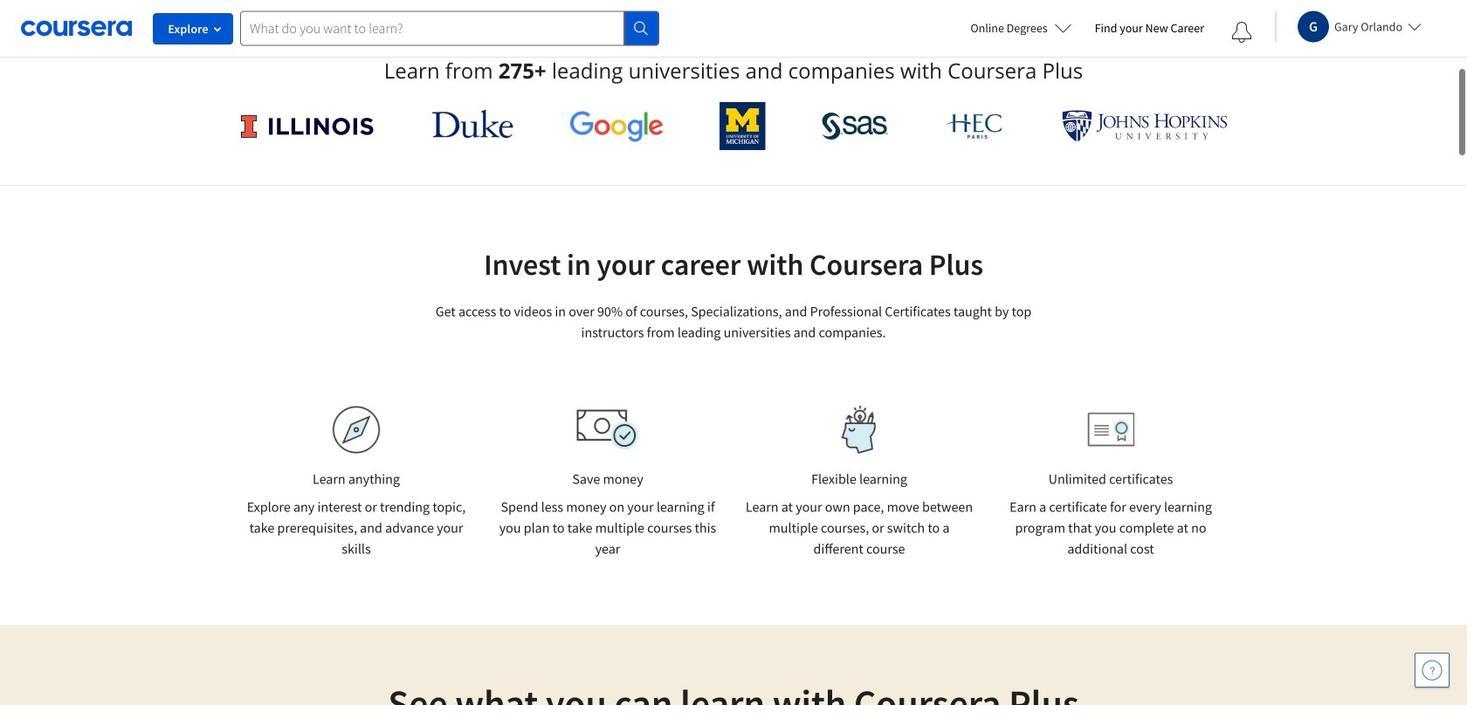 Task type: locate. For each thing, give the bounding box(es) containing it.
save money image
[[576, 410, 639, 451]]

hec paris image
[[945, 108, 1006, 144]]

None search field
[[240, 11, 659, 46]]

sas image
[[822, 112, 889, 140]]

What do you want to learn? text field
[[240, 11, 624, 46]]

unlimited certificates image
[[1088, 413, 1134, 448]]

google image
[[569, 110, 664, 142]]

johns hopkins university image
[[1062, 110, 1228, 142]]

coursera image
[[21, 14, 132, 42]]

flexible learning image
[[829, 406, 890, 454]]

university of illinois at urbana-champaign image
[[239, 112, 376, 140]]



Task type: vqa. For each thing, say whether or not it's contained in the screenshot.
priority to the middle
no



Task type: describe. For each thing, give the bounding box(es) containing it.
university of michigan image
[[720, 102, 766, 150]]

learn anything image
[[332, 406, 380, 454]]

help center image
[[1422, 660, 1443, 681]]

duke university image
[[432, 110, 513, 138]]



